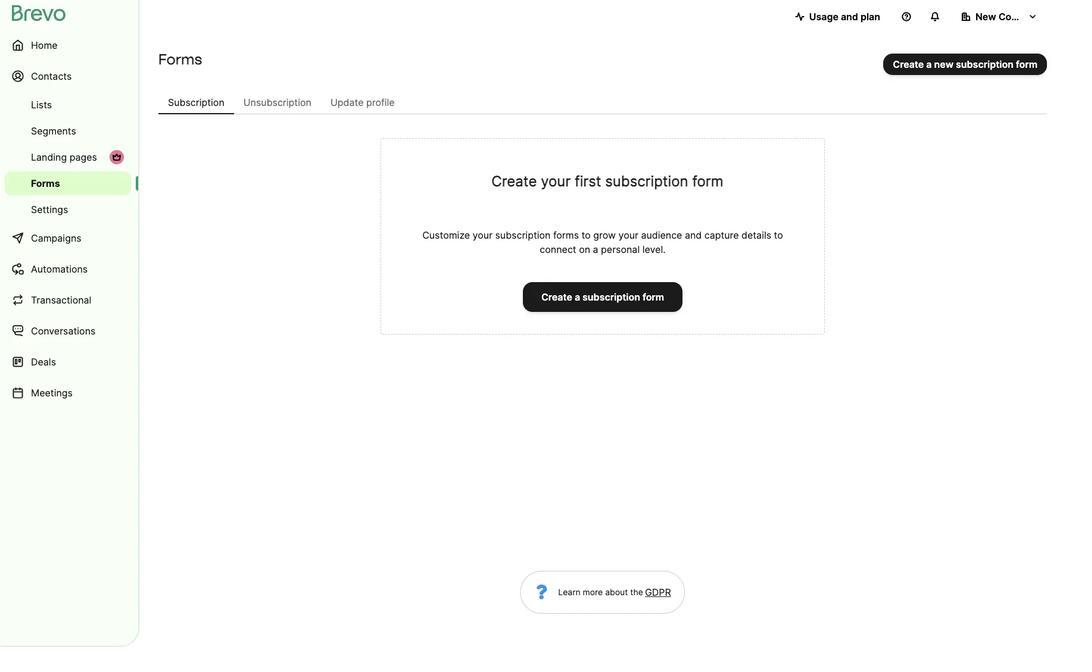 Task type: locate. For each thing, give the bounding box(es) containing it.
1 horizontal spatial to
[[774, 229, 783, 241]]

learn more about the gdpr
[[558, 587, 671, 599]]

more
[[583, 587, 603, 598]]

to
[[582, 229, 591, 241], [774, 229, 783, 241]]

usage and plan
[[809, 11, 881, 23]]

1 horizontal spatial forms
[[158, 51, 202, 68]]

0 vertical spatial a
[[927, 58, 932, 70]]

your
[[541, 173, 571, 190], [473, 229, 493, 241], [619, 229, 639, 241]]

meetings link
[[5, 379, 131, 408]]

1 horizontal spatial form
[[693, 173, 724, 190]]

transactional
[[31, 294, 91, 306]]

0 vertical spatial form
[[1016, 58, 1038, 70]]

capture
[[705, 229, 739, 241]]

your up personal at right top
[[619, 229, 639, 241]]

on
[[579, 244, 590, 256]]

subscription down personal at right top
[[583, 291, 640, 303]]

0 horizontal spatial forms
[[31, 178, 60, 189]]

and inside button
[[841, 11, 858, 23]]

audience
[[641, 229, 682, 241]]

new
[[934, 58, 954, 70]]

and
[[841, 11, 858, 23], [685, 229, 702, 241]]

create for create a new subscription form
[[893, 58, 924, 70]]

segments
[[31, 125, 76, 137]]

update profile
[[331, 97, 395, 108]]

and inside customize your subscription forms to grow your audience and capture details to connect on a personal level.
[[685, 229, 702, 241]]

0 vertical spatial create
[[893, 58, 924, 70]]

forms
[[158, 51, 202, 68], [31, 178, 60, 189]]

create a subscription form link
[[523, 282, 683, 312]]

details
[[742, 229, 772, 241]]

create
[[893, 58, 924, 70], [492, 173, 537, 190], [542, 291, 573, 303]]

landing
[[31, 151, 67, 163]]

1 horizontal spatial and
[[841, 11, 858, 23]]

0 horizontal spatial create
[[492, 173, 537, 190]]

and left plan
[[841, 11, 858, 23]]

forms down landing
[[31, 178, 60, 189]]

2 vertical spatial form
[[643, 291, 664, 303]]

subscription
[[168, 97, 224, 108]]

subscription
[[956, 58, 1014, 70], [605, 173, 688, 190], [495, 229, 551, 241], [583, 291, 640, 303]]

a left new
[[927, 58, 932, 70]]

about
[[605, 587, 628, 598]]

2 horizontal spatial a
[[927, 58, 932, 70]]

automations link
[[5, 255, 131, 284]]

personal
[[601, 244, 640, 256]]

your right "customize"
[[473, 229, 493, 241]]

form down "level." on the top right
[[643, 291, 664, 303]]

2 horizontal spatial create
[[893, 58, 924, 70]]

a
[[927, 58, 932, 70], [593, 244, 598, 256], [575, 291, 580, 303]]

conversations link
[[5, 317, 131, 346]]

subscription up connect at the top right of the page
[[495, 229, 551, 241]]

form
[[1016, 58, 1038, 70], [693, 173, 724, 190], [643, 291, 664, 303]]

update
[[331, 97, 364, 108]]

home
[[31, 39, 58, 51]]

landing pages
[[31, 151, 97, 163]]

contacts
[[31, 70, 72, 82]]

form for create a new subscription form
[[1016, 58, 1038, 70]]

2 vertical spatial a
[[575, 291, 580, 303]]

a down on
[[575, 291, 580, 303]]

a right on
[[593, 244, 598, 256]]

0 horizontal spatial your
[[473, 229, 493, 241]]

learn
[[558, 587, 581, 598]]

forms up subscription
[[158, 51, 202, 68]]

0 horizontal spatial a
[[575, 291, 580, 303]]

1 vertical spatial form
[[693, 173, 724, 190]]

campaigns link
[[5, 224, 131, 253]]

create for create a subscription form
[[542, 291, 573, 303]]

create a new subscription form link
[[884, 54, 1047, 75]]

1 horizontal spatial your
[[541, 173, 571, 190]]

form up capture
[[693, 173, 724, 190]]

new company button
[[952, 5, 1047, 29]]

transactional link
[[5, 286, 131, 315]]

your left first
[[541, 173, 571, 190]]

1 horizontal spatial create
[[542, 291, 573, 303]]

2 vertical spatial create
[[542, 291, 573, 303]]

lists
[[31, 99, 52, 111]]

0 horizontal spatial form
[[643, 291, 664, 303]]

1 vertical spatial forms
[[31, 178, 60, 189]]

update profile link
[[321, 91, 404, 114]]

a for subscription
[[575, 291, 580, 303]]

to up on
[[582, 229, 591, 241]]

0 vertical spatial and
[[841, 11, 858, 23]]

deals link
[[5, 348, 131, 377]]

form down company
[[1016, 58, 1038, 70]]

0 horizontal spatial to
[[582, 229, 591, 241]]

your for create
[[541, 173, 571, 190]]

1 horizontal spatial a
[[593, 244, 598, 256]]

0 horizontal spatial and
[[685, 229, 702, 241]]

a for new
[[927, 58, 932, 70]]

create for create your first subscription form
[[492, 173, 537, 190]]

deals
[[31, 356, 56, 368]]

to right details
[[774, 229, 783, 241]]

and left capture
[[685, 229, 702, 241]]

1 vertical spatial create
[[492, 173, 537, 190]]

2 horizontal spatial form
[[1016, 58, 1038, 70]]

1 vertical spatial a
[[593, 244, 598, 256]]

1 vertical spatial and
[[685, 229, 702, 241]]



Task type: vqa. For each thing, say whether or not it's contained in the screenshot.
want
no



Task type: describe. For each thing, give the bounding box(es) containing it.
create your first subscription form
[[492, 173, 724, 190]]

unsubscription link
[[234, 91, 321, 114]]

pages
[[70, 151, 97, 163]]

meetings
[[31, 387, 73, 399]]

customize
[[422, 229, 470, 241]]

level.
[[643, 244, 666, 256]]

campaigns
[[31, 232, 81, 244]]

company
[[999, 11, 1043, 23]]

usage
[[809, 11, 839, 23]]

new company
[[976, 11, 1043, 23]]

grow
[[594, 229, 616, 241]]

conversations
[[31, 325, 96, 337]]

gdpr
[[645, 587, 671, 599]]

lists link
[[5, 93, 131, 117]]

customize your subscription forms to grow your audience and capture details to connect on a personal level.
[[422, 229, 783, 256]]

a inside customize your subscription forms to grow your audience and capture details to connect on a personal level.
[[593, 244, 598, 256]]

settings link
[[5, 198, 131, 222]]

2 horizontal spatial your
[[619, 229, 639, 241]]

landing pages link
[[5, 145, 131, 169]]

subscription up the audience on the top right
[[605, 173, 688, 190]]

home link
[[5, 31, 131, 60]]

settings
[[31, 204, 68, 216]]

subscription inside customize your subscription forms to grow your audience and capture details to connect on a personal level.
[[495, 229, 551, 241]]

form for create your first subscription form
[[693, 173, 724, 190]]

0 vertical spatial forms
[[158, 51, 202, 68]]

create a subscription form
[[542, 291, 664, 303]]

usage and plan button
[[786, 5, 890, 29]]

create a new subscription form
[[893, 58, 1038, 70]]

left___rvooi image
[[112, 153, 122, 162]]

contacts link
[[5, 62, 131, 91]]

subscription right new
[[956, 58, 1014, 70]]

segments link
[[5, 119, 131, 143]]

1 to from the left
[[582, 229, 591, 241]]

automations
[[31, 263, 88, 275]]

the
[[630, 587, 643, 598]]

plan
[[861, 11, 881, 23]]

profile
[[366, 97, 395, 108]]

connect
[[540, 244, 576, 256]]

2 to from the left
[[774, 229, 783, 241]]

gdpr link
[[643, 586, 671, 600]]

forms link
[[5, 172, 131, 195]]

first
[[575, 173, 601, 190]]

forms
[[553, 229, 579, 241]]

your for customize
[[473, 229, 493, 241]]

unsubscription
[[244, 97, 312, 108]]

new
[[976, 11, 997, 23]]

subscription link
[[158, 91, 234, 114]]



